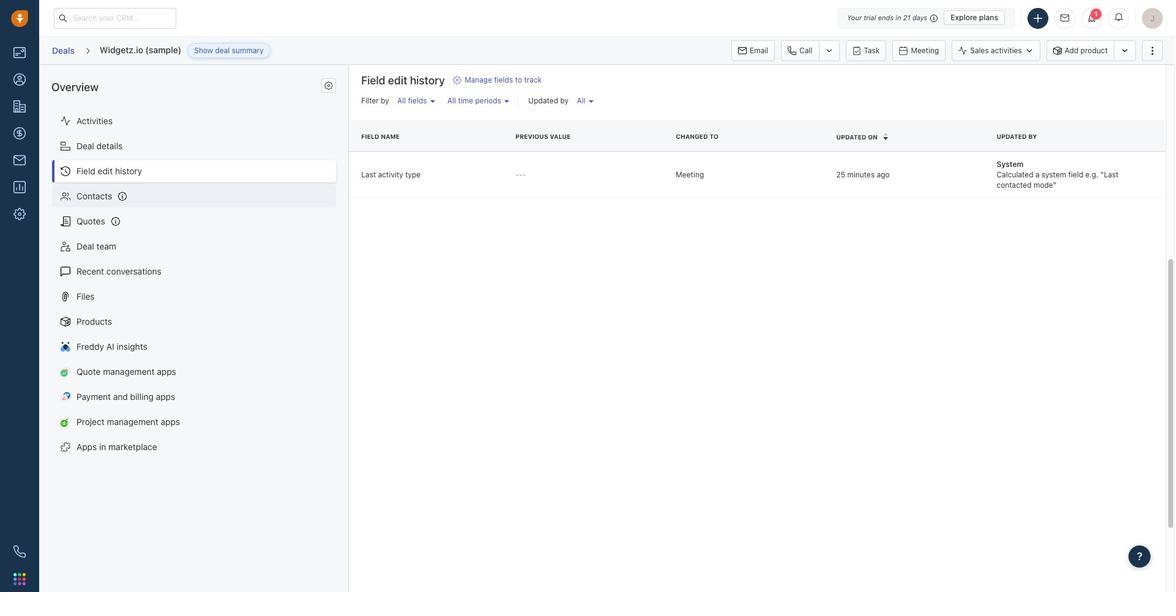 Task type: locate. For each thing, give the bounding box(es) containing it.
apps for project management apps
[[161, 417, 180, 428]]

field edit history down details
[[77, 166, 142, 177]]

deal for deal details
[[77, 141, 94, 151]]

periods
[[475, 96, 501, 105]]

1 vertical spatial edit
[[98, 166, 113, 177]]

apps in marketplace
[[77, 442, 157, 453]]

all for all
[[577, 96, 586, 105]]

1 horizontal spatial meeting
[[911, 46, 939, 55]]

0 vertical spatial edit
[[388, 74, 407, 87]]

fields for manage
[[494, 75, 513, 84]]

all time periods
[[448, 96, 501, 105]]

3 all from the left
[[448, 96, 456, 105]]

1 horizontal spatial fields
[[494, 75, 513, 84]]

in
[[896, 13, 902, 21], [99, 442, 106, 453]]

by for all fields link
[[381, 96, 389, 105]]

quotes
[[77, 216, 105, 227]]

updated by
[[529, 96, 569, 105], [997, 133, 1038, 140]]

all link
[[574, 93, 597, 108]]

conversations
[[106, 267, 162, 277]]

show deal summary
[[194, 46, 264, 55]]

deal
[[215, 46, 230, 55]]

freshworks switcher image
[[13, 574, 26, 586]]

updated up system
[[997, 133, 1027, 140]]

management for project
[[107, 417, 158, 428]]

updated by up system
[[997, 133, 1038, 140]]

1 vertical spatial field
[[361, 133, 379, 140]]

0 vertical spatial history
[[410, 74, 445, 87]]

0 vertical spatial field
[[361, 74, 386, 87]]

mng settings image
[[325, 82, 333, 90]]

days
[[913, 13, 928, 21]]

meeting down days
[[911, 46, 939, 55]]

apps up the payment and billing apps
[[157, 367, 176, 377]]

track
[[524, 75, 542, 84]]

by up a
[[1029, 133, 1038, 140]]

all
[[577, 96, 586, 105], [398, 96, 406, 105], [448, 96, 456, 105]]

0 horizontal spatial fields
[[408, 96, 427, 105]]

ends
[[879, 13, 894, 21]]

field up filter by
[[361, 74, 386, 87]]

meeting down changed
[[676, 170, 704, 179]]

1 all from the left
[[577, 96, 586, 105]]

explore
[[951, 13, 978, 22]]

e.g.
[[1086, 170, 1099, 179]]

25 minutes ago
[[837, 170, 890, 179]]

1 horizontal spatial all
[[448, 96, 456, 105]]

fields
[[494, 75, 513, 84], [408, 96, 427, 105]]

0 vertical spatial fields
[[494, 75, 513, 84]]

meeting button
[[893, 40, 946, 61]]

ai
[[106, 342, 114, 352]]

field up contacts
[[77, 166, 95, 177]]

2 horizontal spatial all
[[577, 96, 586, 105]]

0 horizontal spatial to
[[515, 75, 522, 84]]

deal
[[77, 141, 94, 151], [77, 241, 94, 252]]

by left the all link
[[561, 96, 569, 105]]

management up the payment and billing apps
[[103, 367, 155, 377]]

0 vertical spatial management
[[103, 367, 155, 377]]

0 vertical spatial meeting
[[911, 46, 939, 55]]

all inside button
[[448, 96, 456, 105]]

deal for deal team
[[77, 241, 94, 252]]

deal left details
[[77, 141, 94, 151]]

0 horizontal spatial by
[[381, 96, 389, 105]]

summary
[[232, 46, 264, 55]]

updated by down track
[[529, 96, 569, 105]]

and
[[113, 392, 128, 403]]

1 horizontal spatial updated
[[837, 133, 867, 141]]

quote management apps
[[77, 367, 176, 377]]

email
[[750, 46, 769, 55]]

to right changed
[[710, 133, 719, 140]]

0 vertical spatial field edit history
[[361, 74, 445, 87]]

a
[[1036, 170, 1040, 179]]

apps
[[157, 367, 176, 377], [156, 392, 175, 403], [161, 417, 180, 428]]

manage
[[465, 75, 492, 84]]

2 deal from the top
[[77, 241, 94, 252]]

-
[[516, 170, 519, 179], [519, 170, 523, 179], [523, 170, 526, 179]]

widgetz.io
[[100, 45, 143, 55]]

in left 21 on the top right of page
[[896, 13, 902, 21]]

field
[[361, 74, 386, 87], [361, 133, 379, 140], [77, 166, 95, 177]]

edit
[[388, 74, 407, 87], [98, 166, 113, 177]]

1
[[1095, 10, 1099, 17]]

project
[[77, 417, 105, 428]]

apps down the payment and billing apps
[[161, 417, 180, 428]]

changed
[[676, 133, 708, 140]]

field
[[1069, 170, 1084, 179]]

files
[[77, 292, 95, 302]]

management up marketplace
[[107, 417, 158, 428]]

2 vertical spatial field
[[77, 166, 95, 177]]

field edit history up the all fields at the top of page
[[361, 74, 445, 87]]

to left track
[[515, 75, 522, 84]]

history
[[410, 74, 445, 87], [115, 166, 142, 177]]

1 horizontal spatial by
[[561, 96, 569, 105]]

task
[[864, 46, 880, 55]]

field left name
[[361, 133, 379, 140]]

updated left on
[[837, 133, 867, 141]]

recent conversations
[[77, 267, 162, 277]]

0 horizontal spatial updated by
[[529, 96, 569, 105]]

1 vertical spatial fields
[[408, 96, 427, 105]]

field name
[[361, 133, 400, 140]]

by right filter
[[381, 96, 389, 105]]

1 vertical spatial management
[[107, 417, 158, 428]]

call
[[800, 46, 813, 55]]

last activity type
[[361, 170, 421, 179]]

sales
[[971, 46, 989, 55]]

2 vertical spatial apps
[[161, 417, 180, 428]]

0 vertical spatial to
[[515, 75, 522, 84]]

explore plans link
[[944, 10, 1005, 25]]

deal left team
[[77, 241, 94, 252]]

all fields link
[[394, 93, 438, 108]]

0 vertical spatial apps
[[157, 367, 176, 377]]

1 deal from the top
[[77, 141, 94, 151]]

management
[[103, 367, 155, 377], [107, 417, 158, 428]]

by for the all link
[[561, 96, 569, 105]]

0 vertical spatial in
[[896, 13, 902, 21]]

1 vertical spatial to
[[710, 133, 719, 140]]

deal details
[[77, 141, 123, 151]]

sales activities button
[[952, 40, 1047, 61], [952, 40, 1041, 61]]

history up all fields link
[[410, 74, 445, 87]]

0 horizontal spatial all
[[398, 96, 406, 105]]

email button
[[732, 40, 775, 61]]

apps right "billing" on the bottom
[[156, 392, 175, 403]]

calculated
[[997, 170, 1034, 179]]

updated down track
[[529, 96, 558, 105]]

1 horizontal spatial history
[[410, 74, 445, 87]]

0 horizontal spatial meeting
[[676, 170, 704, 179]]

in right apps
[[99, 442, 106, 453]]

plans
[[980, 13, 999, 22]]

1 vertical spatial in
[[99, 442, 106, 453]]

edit up the all fields at the top of page
[[388, 74, 407, 87]]

phone image
[[13, 546, 26, 558]]

0 vertical spatial deal
[[77, 141, 94, 151]]

1 vertical spatial deal
[[77, 241, 94, 252]]

task button
[[846, 40, 887, 61]]

insights
[[117, 342, 147, 352]]

widgetz.io (sample)
[[100, 45, 181, 55]]

phone element
[[7, 540, 32, 565]]

1 vertical spatial history
[[115, 166, 142, 177]]

fields right manage
[[494, 75, 513, 84]]

0 horizontal spatial edit
[[98, 166, 113, 177]]

history down details
[[115, 166, 142, 177]]

by
[[561, 96, 569, 105], [381, 96, 389, 105], [1029, 133, 1038, 140]]

2 horizontal spatial by
[[1029, 133, 1038, 140]]

filter
[[361, 96, 379, 105]]

1 vertical spatial updated by
[[997, 133, 1038, 140]]

1 horizontal spatial to
[[710, 133, 719, 140]]

activities
[[991, 46, 1022, 55]]

edit down details
[[98, 166, 113, 177]]

1 vertical spatial field edit history
[[77, 166, 142, 177]]

2 all from the left
[[398, 96, 406, 105]]

fields right filter by
[[408, 96, 427, 105]]



Task type: describe. For each thing, give the bounding box(es) containing it.
meeting inside button
[[911, 46, 939, 55]]

2 horizontal spatial updated
[[997, 133, 1027, 140]]

explore plans
[[951, 13, 999, 22]]

0 horizontal spatial updated
[[529, 96, 558, 105]]

25
[[837, 170, 846, 179]]

name
[[381, 133, 400, 140]]

0 horizontal spatial history
[[115, 166, 142, 177]]

previous
[[516, 133, 549, 140]]

type
[[405, 170, 421, 179]]

to inside manage fields to track link
[[515, 75, 522, 84]]

trial
[[864, 13, 877, 21]]

1 - from the left
[[516, 170, 519, 179]]

contacts
[[77, 191, 112, 202]]

apps for quote management apps
[[157, 367, 176, 377]]

deals
[[52, 45, 75, 56]]

fields for all
[[408, 96, 427, 105]]

add product
[[1065, 46, 1108, 55]]

activity
[[378, 170, 403, 179]]

sales activities
[[971, 46, 1022, 55]]

---
[[516, 170, 526, 179]]

Search your CRM... text field
[[54, 8, 176, 28]]

all time periods button
[[445, 93, 513, 108]]

all for all time periods
[[448, 96, 456, 105]]

activities
[[77, 116, 113, 126]]

products
[[77, 317, 112, 327]]

last
[[361, 170, 376, 179]]

contacted
[[997, 181, 1032, 190]]

system
[[997, 160, 1024, 169]]

system calculated a system field e.g. "last contacted mode"
[[997, 160, 1119, 190]]

deal team
[[77, 241, 116, 252]]

add
[[1065, 46, 1079, 55]]

ago
[[877, 170, 890, 179]]

previous value
[[516, 133, 571, 140]]

mode"
[[1034, 181, 1057, 190]]

0 horizontal spatial in
[[99, 442, 106, 453]]

your trial ends in 21 days
[[848, 13, 928, 21]]

1 horizontal spatial edit
[[388, 74, 407, 87]]

manage fields to track
[[465, 75, 542, 84]]

time
[[458, 96, 473, 105]]

2 - from the left
[[519, 170, 523, 179]]

call button
[[782, 40, 819, 61]]

product
[[1081, 46, 1108, 55]]

billing
[[130, 392, 154, 403]]

1 horizontal spatial in
[[896, 13, 902, 21]]

1 vertical spatial meeting
[[676, 170, 704, 179]]

freddy
[[77, 342, 104, 352]]

all fields
[[398, 96, 427, 105]]

(sample)
[[146, 45, 181, 55]]

payment
[[77, 392, 111, 403]]

show
[[194, 46, 213, 55]]

payment and billing apps
[[77, 392, 175, 403]]

on
[[868, 133, 878, 141]]

1 horizontal spatial updated by
[[997, 133, 1038, 140]]

project management apps
[[77, 417, 180, 428]]

0 vertical spatial updated by
[[529, 96, 569, 105]]

1 horizontal spatial field edit history
[[361, 74, 445, 87]]

freddy ai insights
[[77, 342, 147, 352]]

all for all fields
[[398, 96, 406, 105]]

1 vertical spatial apps
[[156, 392, 175, 403]]

1 link
[[1082, 8, 1103, 28]]

quote
[[77, 367, 101, 377]]

filter by
[[361, 96, 389, 105]]

management for quote
[[103, 367, 155, 377]]

updated on
[[837, 133, 878, 141]]

recent
[[77, 267, 104, 277]]

0 horizontal spatial field edit history
[[77, 166, 142, 177]]

system
[[1042, 170, 1067, 179]]

minutes
[[848, 170, 875, 179]]

3 - from the left
[[523, 170, 526, 179]]

add product button
[[1047, 40, 1114, 61]]

changed to
[[676, 133, 719, 140]]

apps
[[77, 442, 97, 453]]

details
[[97, 141, 123, 151]]

21
[[904, 13, 911, 21]]

value
[[550, 133, 571, 140]]

your
[[848, 13, 862, 21]]

"last
[[1101, 170, 1119, 179]]

manage fields to track link
[[453, 75, 542, 86]]

overview
[[51, 81, 99, 94]]

team
[[97, 241, 116, 252]]

deals link
[[51, 41, 75, 60]]



